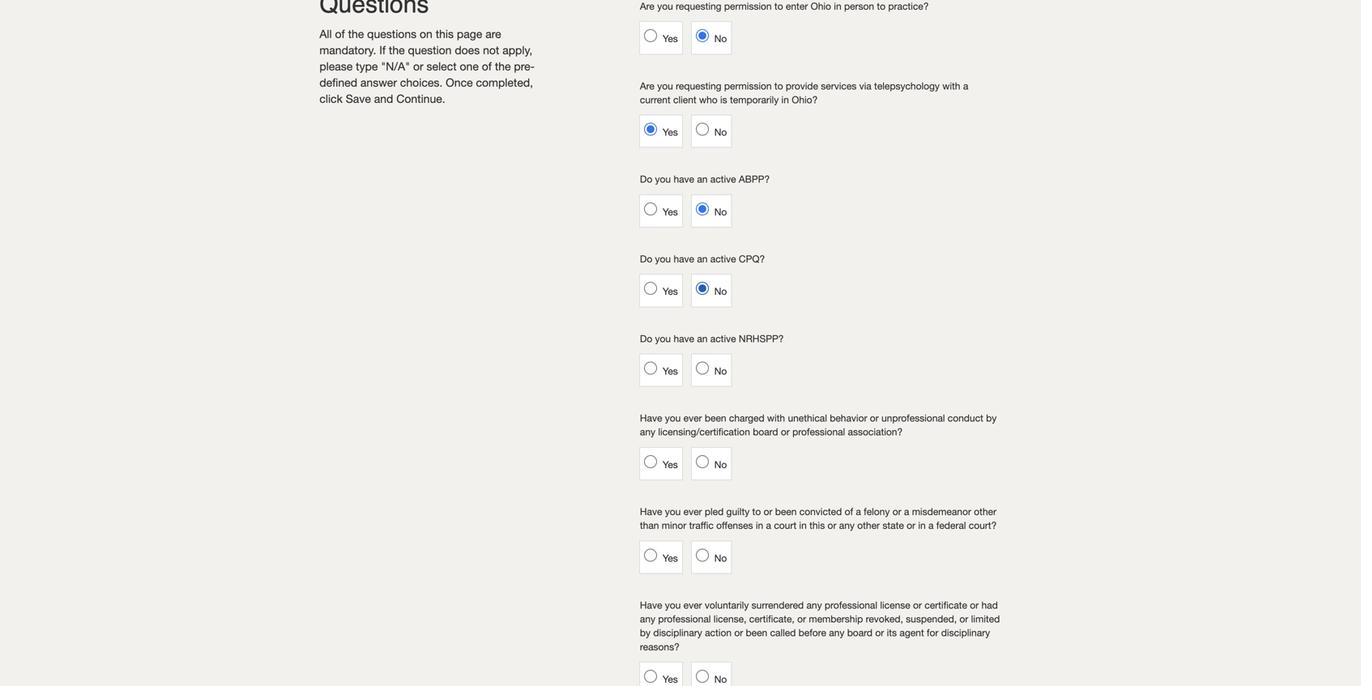 Task type: describe. For each thing, give the bounding box(es) containing it.
to left enter
[[775, 0, 783, 12]]

misdemeanor
[[912, 506, 972, 517]]

have for do you have an active cpq?
[[674, 253, 695, 265]]

nrhspp?
[[739, 333, 784, 344]]

are you requesting permission to enter ohio in person to practice?
[[640, 0, 929, 12]]

1 horizontal spatial other
[[974, 506, 997, 517]]

or down convicted
[[828, 520, 837, 531]]

conduct
[[948, 413, 984, 424]]

0 horizontal spatial of
[[335, 27, 345, 41]]

a left court
[[766, 520, 771, 531]]

yes radio for have you ever been charged with unethical behavior or unprofessional conduct by any licensing/certification board or professional association?
[[644, 455, 657, 468]]

ever for been
[[684, 413, 702, 424]]

charged
[[729, 413, 765, 424]]

are you requesting permission to provide services via telepsychology with a current client who is temporarily in ohio?
[[640, 80, 969, 105]]

not
[[483, 43, 499, 57]]

no radio for pled
[[696, 549, 709, 562]]

had
[[982, 600, 998, 611]]

page
[[457, 27, 482, 41]]

board inside have you ever been charged with unethical behavior or unprofessional conduct by any licensing/certification board or professional association?
[[753, 426, 778, 438]]

question
[[408, 43, 452, 57]]

of inside have you ever pled guilty to or been convicted of a felony or a misdemeanor other than minor traffic offenses in a court in this or any other state or in a federal court?
[[845, 506, 853, 517]]

traffic
[[689, 520, 714, 531]]

have you ever been charged with unethical behavior or unprofessional conduct by any licensing/certification board or professional association?
[[640, 413, 997, 438]]

or up association?
[[870, 413, 879, 424]]

an for cpq?
[[697, 253, 708, 265]]

no for cpq?
[[715, 286, 727, 297]]

suspended,
[[906, 613, 957, 625]]

please
[[320, 60, 353, 73]]

called
[[770, 627, 796, 639]]

to inside have you ever pled guilty to or been convicted of a felony or a misdemeanor other than minor traffic offenses in a court in this or any other state or in a federal court?
[[752, 506, 761, 517]]

current
[[640, 94, 671, 105]]

have for do you have an active nrhspp?
[[674, 333, 695, 344]]

convicted
[[800, 506, 842, 517]]

provide
[[786, 80, 818, 91]]

licensing/certification
[[658, 426, 750, 438]]

no for nrhspp?
[[715, 365, 727, 377]]

requesting for are you requesting permission to enter ohio in person to practice?
[[676, 0, 722, 12]]

you for do you have an active cpq?
[[655, 253, 671, 265]]

no for to
[[715, 552, 727, 564]]

2 horizontal spatial the
[[495, 60, 511, 73]]

in right offenses
[[756, 520, 764, 531]]

membership
[[809, 613, 863, 625]]

yes for do you have an active nrhspp?
[[663, 365, 678, 377]]

client
[[673, 94, 697, 105]]

0 horizontal spatial the
[[348, 27, 364, 41]]

or left limited
[[960, 613, 969, 625]]

yes radio for do you have an active cpq?
[[644, 282, 657, 295]]

is
[[720, 94, 727, 105]]

practice?
[[889, 0, 929, 12]]

or right guilty
[[764, 506, 773, 517]]

answer
[[361, 76, 397, 89]]

in inside are you requesting permission to provide services via telepsychology with a current client who is temporarily in ohio?
[[782, 94, 789, 105]]

active for nrhspp?
[[711, 333, 736, 344]]

and
[[374, 92, 393, 105]]

in down misdemeanor in the bottom right of the page
[[918, 520, 926, 531]]

limited
[[971, 613, 1000, 625]]

or left its on the right of page
[[876, 627, 884, 639]]

yes for have you ever voluntarily surrendered any professional license or certificate or had any professional license, certificate, or membership revoked, suspended, or limited by disciplinary action or been called before any board or its agent for disciplinary reasons?
[[663, 674, 678, 685]]

in right court
[[799, 520, 807, 531]]

select
[[427, 60, 457, 73]]

or inside all of the questions on this page are mandatory. if the question does not apply, please type "n/a" or select one of the pre- defined answer choices. once completed, click save and continue.
[[413, 60, 424, 73]]

with inside have you ever been charged with unethical behavior or unprofessional conduct by any licensing/certification board or professional association?
[[767, 413, 785, 424]]

services
[[821, 80, 857, 91]]

temporarily
[[730, 94, 779, 105]]

do for do you have an active cpq?
[[640, 253, 653, 265]]

if
[[379, 43, 386, 57]]

requesting for are you requesting permission to provide services via telepsychology with a current client who is temporarily in ohio?
[[676, 80, 722, 91]]

agent
[[900, 627, 924, 639]]

in right ohio
[[834, 0, 842, 12]]

cpq?
[[739, 253, 765, 265]]

no for any
[[715, 674, 727, 685]]

no radio for nrhspp?
[[696, 362, 709, 375]]

license
[[880, 600, 911, 611]]

you for have you ever voluntarily surrendered any professional license or certificate or had any professional license, certificate, or membership revoked, suspended, or limited by disciplinary action or been called before any board or its agent for disciplinary reasons?
[[665, 600, 681, 611]]

are for are you requesting permission to enter ohio in person to practice?
[[640, 0, 655, 12]]

no for abpp?
[[715, 206, 727, 217]]

you for are you requesting permission to provide services via telepsychology with a current client who is temporarily in ohio?
[[657, 80, 673, 91]]

federal
[[937, 520, 966, 531]]

yes radio for are you requesting permission to enter ohio in person to practice?
[[644, 29, 657, 42]]

license,
[[714, 613, 747, 625]]

no radio for an
[[696, 282, 709, 295]]

no radio for abpp?
[[696, 202, 709, 215]]

active for cpq?
[[711, 253, 736, 265]]

yes for do you have an active abpp?
[[663, 206, 678, 217]]

do you have an active nrhspp?
[[640, 333, 784, 344]]

unethical
[[788, 413, 827, 424]]

type
[[356, 60, 378, 73]]

you for have you ever been charged with unethical behavior or unprofessional conduct by any licensing/certification board or professional association?
[[665, 413, 681, 424]]

professional inside have you ever been charged with unethical behavior or unprofessional conduct by any licensing/certification board or professional association?
[[793, 426, 845, 438]]

you for have you ever pled guilty to or been convicted of a felony or a misdemeanor other than minor traffic offenses in a court in this or any other state or in a federal court?
[[665, 506, 681, 517]]

this inside all of the questions on this page are mandatory. if the question does not apply, please type "n/a" or select one of the pre- defined answer choices. once completed, click save and continue.
[[436, 27, 454, 41]]

before
[[799, 627, 827, 639]]

no radio for permission
[[696, 123, 709, 136]]

behavior
[[830, 413, 867, 424]]

1 vertical spatial other
[[858, 520, 880, 531]]

all
[[320, 27, 332, 41]]

yes for are you requesting permission to provide services via telepsychology with a current client who is temporarily in ohio?
[[663, 126, 678, 138]]

once
[[446, 76, 473, 89]]

1 disciplinary from the left
[[653, 627, 702, 639]]

yes radio for have you ever pled guilty to or been convicted of a felony or a misdemeanor other than minor traffic offenses in a court in this or any other state or in a federal court?
[[644, 549, 657, 562]]

have you ever voluntarily surrendered any professional license or certificate or had any professional license, certificate, or membership revoked, suspended, or limited by disciplinary action or been called before any board or its agent for disciplinary reasons?
[[640, 600, 1000, 653]]

court?
[[969, 520, 997, 531]]

minor
[[662, 520, 687, 531]]

been inside have you ever pled guilty to or been convicted of a felony or a misdemeanor other than minor traffic offenses in a court in this or any other state or in a federal court?
[[775, 506, 797, 517]]

association?
[[848, 426, 903, 438]]

mandatory.
[[320, 43, 376, 57]]

or up state
[[893, 506, 902, 517]]

continue.
[[396, 92, 445, 105]]

ohio?
[[792, 94, 818, 105]]

have for have you ever pled guilty to or been convicted of a felony or a misdemeanor other than minor traffic offenses in a court in this or any other state or in a federal court?
[[640, 506, 662, 517]]

or up 'suspended,'
[[913, 600, 922, 611]]

have for have you ever been charged with unethical behavior or unprofessional conduct by any licensing/certification board or professional association?
[[640, 413, 662, 424]]

person
[[844, 0, 874, 12]]

revoked,
[[866, 613, 903, 625]]

abpp?
[[739, 174, 770, 185]]



Task type: vqa. For each thing, say whether or not it's contained in the screenshot.
second the Address from the bottom
no



Task type: locate. For each thing, give the bounding box(es) containing it.
disciplinary up the reasons?
[[653, 627, 702, 639]]

2 are from the top
[[640, 80, 655, 91]]

you for do you have an active nrhspp?
[[655, 333, 671, 344]]

no for provide
[[715, 126, 727, 138]]

click
[[320, 92, 343, 105]]

no down do you have an active abpp?
[[715, 206, 727, 217]]

yes for are you requesting permission to enter ohio in person to practice?
[[663, 33, 678, 44]]

the
[[348, 27, 364, 41], [389, 43, 405, 57], [495, 60, 511, 73]]

1 vertical spatial do
[[640, 253, 653, 265]]

yes radio for do you have an active nrhspp?
[[644, 362, 657, 375]]

ever left "voluntarily" at the bottom right of page
[[684, 600, 702, 611]]

1 no from the top
[[715, 33, 727, 44]]

any up "membership"
[[807, 600, 822, 611]]

2 permission from the top
[[724, 80, 772, 91]]

have up the licensing/certification
[[640, 413, 662, 424]]

no radio down the do you have an active nrhspp?
[[696, 362, 709, 375]]

any inside have you ever pled guilty to or been convicted of a felony or a misdemeanor other than minor traffic offenses in a court in this or any other state or in a federal court?
[[839, 520, 855, 531]]

any down convicted
[[839, 520, 855, 531]]

professional up the action
[[658, 613, 711, 625]]

0 vertical spatial other
[[974, 506, 997, 517]]

yes radio for do you have an active abpp?
[[644, 202, 657, 215]]

2 vertical spatial have
[[674, 333, 695, 344]]

1 are from the top
[[640, 0, 655, 12]]

of down not
[[482, 60, 492, 73]]

0 vertical spatial with
[[943, 80, 961, 91]]

this right 'on'
[[436, 27, 454, 41]]

other
[[974, 506, 997, 517], [858, 520, 880, 531]]

for
[[927, 627, 939, 639]]

ever for voluntarily
[[684, 600, 702, 611]]

4 no radio from the top
[[696, 670, 709, 683]]

state
[[883, 520, 904, 531]]

are
[[486, 27, 501, 41]]

no
[[715, 33, 727, 44], [715, 126, 727, 138], [715, 206, 727, 217], [715, 286, 727, 297], [715, 365, 727, 377], [715, 459, 727, 470], [715, 552, 727, 564], [715, 674, 727, 685]]

ever inside have you ever pled guilty to or been convicted of a felony or a misdemeanor other than minor traffic offenses in a court in this or any other state or in a federal court?
[[684, 506, 702, 517]]

1 vertical spatial have
[[640, 506, 662, 517]]

telepsychology
[[874, 80, 940, 91]]

no radio down who
[[696, 123, 709, 136]]

yes for do you have an active cpq?
[[663, 286, 678, 297]]

1 vertical spatial the
[[389, 43, 405, 57]]

an
[[697, 174, 708, 185], [697, 253, 708, 265], [697, 333, 708, 344]]

3 active from the top
[[711, 333, 736, 344]]

1 vertical spatial are
[[640, 80, 655, 91]]

"n/a"
[[381, 60, 410, 73]]

via
[[859, 80, 872, 91]]

yes radio for have you ever voluntarily surrendered any professional license or certificate or had any professional license, certificate, or membership revoked, suspended, or limited by disciplinary action or been called before any board or its agent for disciplinary reasons?
[[644, 670, 657, 683]]

by inside have you ever been charged with unethical behavior or unprofessional conduct by any licensing/certification board or professional association?
[[986, 413, 997, 424]]

yes radio down the do you have an active nrhspp?
[[644, 362, 657, 375]]

are for are you requesting permission to provide services via telepsychology with a current client who is temporarily in ohio?
[[640, 80, 655, 91]]

1 have from the top
[[674, 174, 695, 185]]

have up the reasons?
[[640, 600, 662, 611]]

3 an from the top
[[697, 333, 708, 344]]

ever
[[684, 413, 702, 424], [684, 506, 702, 517], [684, 600, 702, 611]]

yes
[[663, 33, 678, 44], [663, 126, 678, 138], [663, 206, 678, 217], [663, 286, 678, 297], [663, 365, 678, 377], [663, 459, 678, 470], [663, 552, 678, 564], [663, 674, 678, 685]]

or up before
[[798, 613, 806, 625]]

0 vertical spatial the
[[348, 27, 364, 41]]

3 have from the top
[[674, 333, 695, 344]]

a left felony
[[856, 506, 861, 517]]

the up completed,
[[495, 60, 511, 73]]

ohio
[[811, 0, 831, 12]]

active
[[711, 174, 736, 185], [711, 253, 736, 265], [711, 333, 736, 344]]

0 vertical spatial have
[[674, 174, 695, 185]]

or up choices.
[[413, 60, 424, 73]]

yes down the licensing/certification
[[663, 459, 678, 470]]

2 horizontal spatial been
[[775, 506, 797, 517]]

No radio
[[696, 29, 709, 42], [696, 202, 709, 215], [696, 362, 709, 375], [696, 455, 709, 468]]

professional up "membership"
[[825, 600, 878, 611]]

1 vertical spatial of
[[482, 60, 492, 73]]

1 vertical spatial requesting
[[676, 80, 722, 91]]

5 no from the top
[[715, 365, 727, 377]]

1 ever from the top
[[684, 413, 702, 424]]

3 yes from the top
[[663, 206, 678, 217]]

2 have from the top
[[640, 506, 662, 517]]

Yes radio
[[644, 29, 657, 42], [644, 123, 657, 136], [644, 282, 657, 295], [644, 455, 657, 468], [644, 549, 657, 562]]

0 vertical spatial permission
[[724, 0, 772, 12]]

permission for provide
[[724, 80, 772, 91]]

yes radio for are you requesting permission to provide services via telepsychology with a current client who is temporarily in ohio?
[[644, 123, 657, 136]]

guilty
[[727, 506, 750, 517]]

1 horizontal spatial board
[[847, 627, 873, 639]]

ever for pled
[[684, 506, 702, 517]]

no for enter
[[715, 33, 727, 44]]

0 horizontal spatial other
[[858, 520, 880, 531]]

have
[[640, 413, 662, 424], [640, 506, 662, 517], [640, 600, 662, 611]]

2 vertical spatial the
[[495, 60, 511, 73]]

4 no from the top
[[715, 286, 727, 297]]

yes down the reasons?
[[663, 674, 678, 685]]

been
[[705, 413, 727, 424], [775, 506, 797, 517], [746, 627, 768, 639]]

0 vertical spatial this
[[436, 27, 454, 41]]

0 horizontal spatial by
[[640, 627, 651, 639]]

yes for have you ever been charged with unethical behavior or unprofessional conduct by any licensing/certification board or professional association?
[[663, 459, 678, 470]]

no down is
[[715, 126, 727, 138]]

do you have an active abpp?
[[640, 174, 770, 185]]

reasons?
[[640, 641, 680, 653]]

7 yes from the top
[[663, 552, 678, 564]]

or
[[413, 60, 424, 73], [870, 413, 879, 424], [781, 426, 790, 438], [764, 506, 773, 517], [893, 506, 902, 517], [828, 520, 837, 531], [907, 520, 916, 531], [913, 600, 922, 611], [970, 600, 979, 611], [798, 613, 806, 625], [960, 613, 969, 625], [734, 627, 743, 639], [876, 627, 884, 639]]

have
[[674, 174, 695, 185], [674, 253, 695, 265], [674, 333, 695, 344]]

no radio up who
[[696, 29, 709, 42]]

ever up the licensing/certification
[[684, 413, 702, 424]]

1 horizontal spatial disciplinary
[[941, 627, 990, 639]]

0 vertical spatial an
[[697, 174, 708, 185]]

an for nrhspp?
[[697, 333, 708, 344]]

have for have you ever voluntarily surrendered any professional license or certificate or had any professional license, certificate, or membership revoked, suspended, or limited by disciplinary action or been called before any board or its agent for disciplinary reasons?
[[640, 600, 662, 611]]

any up the reasons?
[[640, 613, 656, 625]]

1 yes from the top
[[663, 33, 678, 44]]

does
[[455, 43, 480, 57]]

have inside have you ever pled guilty to or been convicted of a felony or a misdemeanor other than minor traffic offenses in a court in this or any other state or in a federal court?
[[640, 506, 662, 517]]

6 yes from the top
[[663, 459, 678, 470]]

3 ever from the top
[[684, 600, 702, 611]]

2 no radio from the top
[[696, 282, 709, 295]]

No radio
[[696, 123, 709, 136], [696, 282, 709, 295], [696, 549, 709, 562], [696, 670, 709, 683]]

this inside have you ever pled guilty to or been convicted of a felony or a misdemeanor other than minor traffic offenses in a court in this or any other state or in a federal court?
[[810, 520, 825, 531]]

no radio down the action
[[696, 670, 709, 683]]

0 vertical spatial have
[[640, 413, 662, 424]]

1 no radio from the top
[[696, 123, 709, 136]]

2 disciplinary from the left
[[941, 627, 990, 639]]

unprofessional
[[882, 413, 945, 424]]

do you have an active cpq?
[[640, 253, 765, 265]]

have left nrhspp? on the right
[[674, 333, 695, 344]]

1 horizontal spatial the
[[389, 43, 405, 57]]

3 no radio from the top
[[696, 549, 709, 562]]

other down felony
[[858, 520, 880, 531]]

permission left enter
[[724, 0, 772, 12]]

professional
[[793, 426, 845, 438], [825, 600, 878, 611], [658, 613, 711, 625]]

disciplinary down limited
[[941, 627, 990, 639]]

you
[[657, 0, 673, 12], [657, 80, 673, 91], [655, 174, 671, 185], [655, 253, 671, 265], [655, 333, 671, 344], [665, 413, 681, 424], [665, 506, 681, 517], [665, 600, 681, 611]]

yes radio down the do you have an active cpq?
[[644, 282, 657, 295]]

a right telepsychology
[[963, 80, 969, 91]]

to inside are you requesting permission to provide services via telepsychology with a current client who is temporarily in ohio?
[[775, 80, 783, 91]]

0 horizontal spatial board
[[753, 426, 778, 438]]

permission
[[724, 0, 772, 12], [724, 80, 772, 91]]

been inside have you ever been charged with unethical behavior or unprofessional conduct by any licensing/certification board or professional association?
[[705, 413, 727, 424]]

requesting inside are you requesting permission to provide services via telepsychology with a current client who is temporarily in ohio?
[[676, 80, 722, 91]]

1 vertical spatial professional
[[825, 600, 878, 611]]

certificate
[[925, 600, 968, 611]]

pled
[[705, 506, 724, 517]]

disciplinary
[[653, 627, 702, 639], [941, 627, 990, 639]]

save
[[346, 92, 371, 105]]

ever inside have you ever been charged with unethical behavior or unprofessional conduct by any licensing/certification board or professional association?
[[684, 413, 702, 424]]

have left abpp?
[[674, 174, 695, 185]]

its
[[887, 627, 897, 639]]

5 yes from the top
[[663, 365, 678, 377]]

0 horizontal spatial been
[[705, 413, 727, 424]]

or right state
[[907, 520, 916, 531]]

2 vertical spatial do
[[640, 333, 653, 344]]

any left the licensing/certification
[[640, 426, 656, 438]]

yes down client
[[663, 126, 678, 138]]

0 vertical spatial do
[[640, 174, 653, 185]]

1 active from the top
[[711, 174, 736, 185]]

0 horizontal spatial disciplinary
[[653, 627, 702, 639]]

no down the licensing/certification
[[715, 459, 727, 470]]

to left provide
[[775, 80, 783, 91]]

active left nrhspp? on the right
[[711, 333, 736, 344]]

board down charged
[[753, 426, 778, 438]]

no down the do you have an active cpq?
[[715, 286, 727, 297]]

0 vertical spatial been
[[705, 413, 727, 424]]

2 vertical spatial have
[[640, 600, 662, 611]]

with
[[943, 80, 961, 91], [767, 413, 785, 424]]

do for do you have an active nrhspp?
[[640, 333, 653, 344]]

1 horizontal spatial been
[[746, 627, 768, 639]]

0 vertical spatial professional
[[793, 426, 845, 438]]

have inside have you ever been charged with unethical behavior or unprofessional conduct by any licensing/certification board or professional association?
[[640, 413, 662, 424]]

an left abpp?
[[697, 174, 708, 185]]

2 yes radio from the top
[[644, 362, 657, 375]]

a inside are you requesting permission to provide services via telepsychology with a current client who is temporarily in ohio?
[[963, 80, 969, 91]]

2 ever from the top
[[684, 506, 702, 517]]

any inside have you ever been charged with unethical behavior or unprofessional conduct by any licensing/certification board or professional association?
[[640, 426, 656, 438]]

you for do you have an active abpp?
[[655, 174, 671, 185]]

choices.
[[400, 76, 443, 89]]

1 vertical spatial yes radio
[[644, 362, 657, 375]]

0 vertical spatial by
[[986, 413, 997, 424]]

action
[[705, 627, 732, 639]]

any down "membership"
[[829, 627, 845, 639]]

of left felony
[[845, 506, 853, 517]]

questions
[[367, 27, 417, 41]]

Yes radio
[[644, 202, 657, 215], [644, 362, 657, 375], [644, 670, 657, 683]]

2 vertical spatial yes radio
[[644, 670, 657, 683]]

2 vertical spatial professional
[[658, 613, 711, 625]]

1 vertical spatial ever
[[684, 506, 702, 517]]

1 vertical spatial by
[[640, 627, 651, 639]]

an for abpp?
[[697, 174, 708, 185]]

other up court?
[[974, 506, 997, 517]]

surrendered
[[752, 600, 804, 611]]

2 vertical spatial ever
[[684, 600, 702, 611]]

do
[[640, 174, 653, 185], [640, 253, 653, 265], [640, 333, 653, 344]]

no down the do you have an active nrhspp?
[[715, 365, 727, 377]]

permission for enter
[[724, 0, 772, 12]]

no radio for enter
[[696, 29, 709, 42]]

been up court
[[775, 506, 797, 517]]

defined
[[320, 76, 357, 89]]

no radio down the do you have an active cpq?
[[696, 282, 709, 295]]

7 no from the top
[[715, 552, 727, 564]]

active left cpq? at the right
[[711, 253, 736, 265]]

voluntarily
[[705, 600, 749, 611]]

board down "membership"
[[847, 627, 873, 639]]

2 no radio from the top
[[696, 202, 709, 215]]

4 yes from the top
[[663, 286, 678, 297]]

2 yes from the top
[[663, 126, 678, 138]]

3 do from the top
[[640, 333, 653, 344]]

have up than
[[640, 506, 662, 517]]

this down convicted
[[810, 520, 825, 531]]

to right guilty
[[752, 506, 761, 517]]

have you ever pled guilty to or been convicted of a felony or a misdemeanor other than minor traffic offenses in a court in this or any other state or in a federal court?
[[640, 506, 997, 531]]

ever up traffic
[[684, 506, 702, 517]]

with right charged
[[767, 413, 785, 424]]

one
[[460, 60, 479, 73]]

2 vertical spatial been
[[746, 627, 768, 639]]

yes radio down the reasons?
[[644, 670, 657, 683]]

1 vertical spatial active
[[711, 253, 736, 265]]

no down the action
[[715, 674, 727, 685]]

3 no radio from the top
[[696, 362, 709, 375]]

been inside have you ever voluntarily surrendered any professional license or certificate or had any professional license, certificate, or membership revoked, suspended, or limited by disciplinary action or been called before any board or its agent for disciplinary reasons?
[[746, 627, 768, 639]]

0 vertical spatial yes radio
[[644, 202, 657, 215]]

1 vertical spatial this
[[810, 520, 825, 531]]

1 horizontal spatial of
[[482, 60, 492, 73]]

requesting
[[676, 0, 722, 12], [676, 80, 722, 91]]

you for are you requesting permission to enter ohio in person to practice?
[[657, 0, 673, 12]]

5 yes radio from the top
[[644, 549, 657, 562]]

a right felony
[[904, 506, 910, 517]]

yes down the do you have an active nrhspp?
[[663, 365, 678, 377]]

8 yes from the top
[[663, 674, 678, 685]]

2 requesting from the top
[[676, 80, 722, 91]]

by right conduct
[[986, 413, 997, 424]]

the up mandatory. at the left of page
[[348, 27, 364, 41]]

no radio for with
[[696, 455, 709, 468]]

4 no radio from the top
[[696, 455, 709, 468]]

no up is
[[715, 33, 727, 44]]

2 vertical spatial an
[[697, 333, 708, 344]]

0 vertical spatial board
[[753, 426, 778, 438]]

board
[[753, 426, 778, 438], [847, 627, 873, 639]]

0 horizontal spatial with
[[767, 413, 785, 424]]

on
[[420, 27, 433, 41]]

an left nrhspp? on the right
[[697, 333, 708, 344]]

by inside have you ever voluntarily surrendered any professional license or certificate or had any professional license, certificate, or membership revoked, suspended, or limited by disciplinary action or been called before any board or its agent for disciplinary reasons?
[[640, 627, 651, 639]]

active left abpp?
[[711, 174, 736, 185]]

professional down unethical
[[793, 426, 845, 438]]

2 active from the top
[[711, 253, 736, 265]]

1 have from the top
[[640, 413, 662, 424]]

0 vertical spatial ever
[[684, 413, 702, 424]]

1 horizontal spatial this
[[810, 520, 825, 531]]

2 horizontal spatial of
[[845, 506, 853, 517]]

1 an from the top
[[697, 174, 708, 185]]

than
[[640, 520, 659, 531]]

yes radio down than
[[644, 549, 657, 562]]

yes radio up current
[[644, 29, 657, 42]]

0 vertical spatial requesting
[[676, 0, 722, 12]]

court
[[774, 520, 797, 531]]

1 yes radio from the top
[[644, 202, 657, 215]]

an left cpq? at the right
[[697, 253, 708, 265]]

1 vertical spatial permission
[[724, 80, 772, 91]]

a down misdemeanor in the bottom right of the page
[[929, 520, 934, 531]]

to right the person
[[877, 0, 886, 12]]

you inside are you requesting permission to provide services via telepsychology with a current client who is temporarily in ohio?
[[657, 80, 673, 91]]

you inside have you ever been charged with unethical behavior or unprofessional conduct by any licensing/certification board or professional association?
[[665, 413, 681, 424]]

permission up temporarily
[[724, 80, 772, 91]]

or down license,
[[734, 627, 743, 639]]

by
[[986, 413, 997, 424], [640, 627, 651, 639]]

with inside are you requesting permission to provide services via telepsychology with a current client who is temporarily in ohio?
[[943, 80, 961, 91]]

all of the questions on this page are mandatory. if the question does not apply, please type "n/a" or select one of the pre- defined answer choices. once completed, click save and continue.
[[320, 27, 535, 105]]

in left ohio?
[[782, 94, 789, 105]]

the right "if" on the left
[[389, 43, 405, 57]]

yes radio down do you have an active abpp?
[[644, 202, 657, 215]]

1 vertical spatial an
[[697, 253, 708, 265]]

2 yes radio from the top
[[644, 123, 657, 136]]

yes down do you have an active abpp?
[[663, 206, 678, 217]]

no radio down traffic
[[696, 549, 709, 562]]

felony
[[864, 506, 890, 517]]

0 vertical spatial active
[[711, 174, 736, 185]]

yes for have you ever pled guilty to or been convicted of a felony or a misdemeanor other than minor traffic offenses in a court in this or any other state or in a federal court?
[[663, 552, 678, 564]]

8 no from the top
[[715, 674, 727, 685]]

no for with
[[715, 459, 727, 470]]

have inside have you ever voluntarily surrendered any professional license or certificate or had any professional license, certificate, or membership revoked, suspended, or limited by disciplinary action or been called before any board or its agent for disciplinary reasons?
[[640, 600, 662, 611]]

1 vertical spatial have
[[674, 253, 695, 265]]

yes radio up than
[[644, 455, 657, 468]]

or down unethical
[[781, 426, 790, 438]]

are inside are you requesting permission to provide services via telepsychology with a current client who is temporarily in ohio?
[[640, 80, 655, 91]]

you inside have you ever pled guilty to or been convicted of a felony or a misdemeanor other than minor traffic offenses in a court in this or any other state or in a federal court?
[[665, 506, 681, 517]]

permission inside are you requesting permission to provide services via telepsychology with a current client who is temporarily in ohio?
[[724, 80, 772, 91]]

have for do you have an active abpp?
[[674, 174, 695, 185]]

2 vertical spatial active
[[711, 333, 736, 344]]

3 yes radio from the top
[[644, 670, 657, 683]]

completed,
[[476, 76, 533, 89]]

do for do you have an active abpp?
[[640, 174, 653, 185]]

1 yes radio from the top
[[644, 29, 657, 42]]

by up the reasons?
[[640, 627, 651, 639]]

enter
[[786, 0, 808, 12]]

or left "had"
[[970, 600, 979, 611]]

been up the licensing/certification
[[705, 413, 727, 424]]

apply,
[[503, 43, 533, 57]]

no down offenses
[[715, 552, 727, 564]]

any
[[640, 426, 656, 438], [839, 520, 855, 531], [807, 600, 822, 611], [640, 613, 656, 625], [829, 627, 845, 639]]

of right the all on the left top of the page
[[335, 27, 345, 41]]

2 vertical spatial of
[[845, 506, 853, 517]]

1 horizontal spatial by
[[986, 413, 997, 424]]

0 vertical spatial are
[[640, 0, 655, 12]]

of
[[335, 27, 345, 41], [482, 60, 492, 73], [845, 506, 853, 517]]

3 have from the top
[[640, 600, 662, 611]]

no radio down the licensing/certification
[[696, 455, 709, 468]]

1 do from the top
[[640, 174, 653, 185]]

3 no from the top
[[715, 206, 727, 217]]

you inside have you ever voluntarily surrendered any professional license or certificate or had any professional license, certificate, or membership revoked, suspended, or limited by disciplinary action or been called before any board or its agent for disciplinary reasons?
[[665, 600, 681, 611]]

1 vertical spatial board
[[847, 627, 873, 639]]

been down certificate,
[[746, 627, 768, 639]]

are
[[640, 0, 655, 12], [640, 80, 655, 91]]

3 yes radio from the top
[[644, 282, 657, 295]]

yes radio down current
[[644, 123, 657, 136]]

1 permission from the top
[[724, 0, 772, 12]]

offenses
[[717, 520, 753, 531]]

1 no radio from the top
[[696, 29, 709, 42]]

this
[[436, 27, 454, 41], [810, 520, 825, 531]]

1 requesting from the top
[[676, 0, 722, 12]]

1 vertical spatial with
[[767, 413, 785, 424]]

board inside have you ever voluntarily surrendered any professional license or certificate or had any professional license, certificate, or membership revoked, suspended, or limited by disciplinary action or been called before any board or its agent for disciplinary reasons?
[[847, 627, 873, 639]]

pre-
[[514, 60, 535, 73]]

certificate,
[[749, 613, 795, 625]]

1 vertical spatial been
[[775, 506, 797, 517]]

2 no from the top
[[715, 126, 727, 138]]

no radio for voluntarily
[[696, 670, 709, 683]]

4 yes radio from the top
[[644, 455, 657, 468]]

2 an from the top
[[697, 253, 708, 265]]

2 do from the top
[[640, 253, 653, 265]]

who
[[699, 94, 718, 105]]

0 vertical spatial of
[[335, 27, 345, 41]]

ever inside have you ever voluntarily surrendered any professional license or certificate or had any professional license, certificate, or membership revoked, suspended, or limited by disciplinary action or been called before any board or its agent for disciplinary reasons?
[[684, 600, 702, 611]]

no radio down do you have an active abpp?
[[696, 202, 709, 215]]

0 horizontal spatial this
[[436, 27, 454, 41]]

1 horizontal spatial with
[[943, 80, 961, 91]]

with right telepsychology
[[943, 80, 961, 91]]

active for abpp?
[[711, 174, 736, 185]]

6 no from the top
[[715, 459, 727, 470]]

2 have from the top
[[674, 253, 695, 265]]



